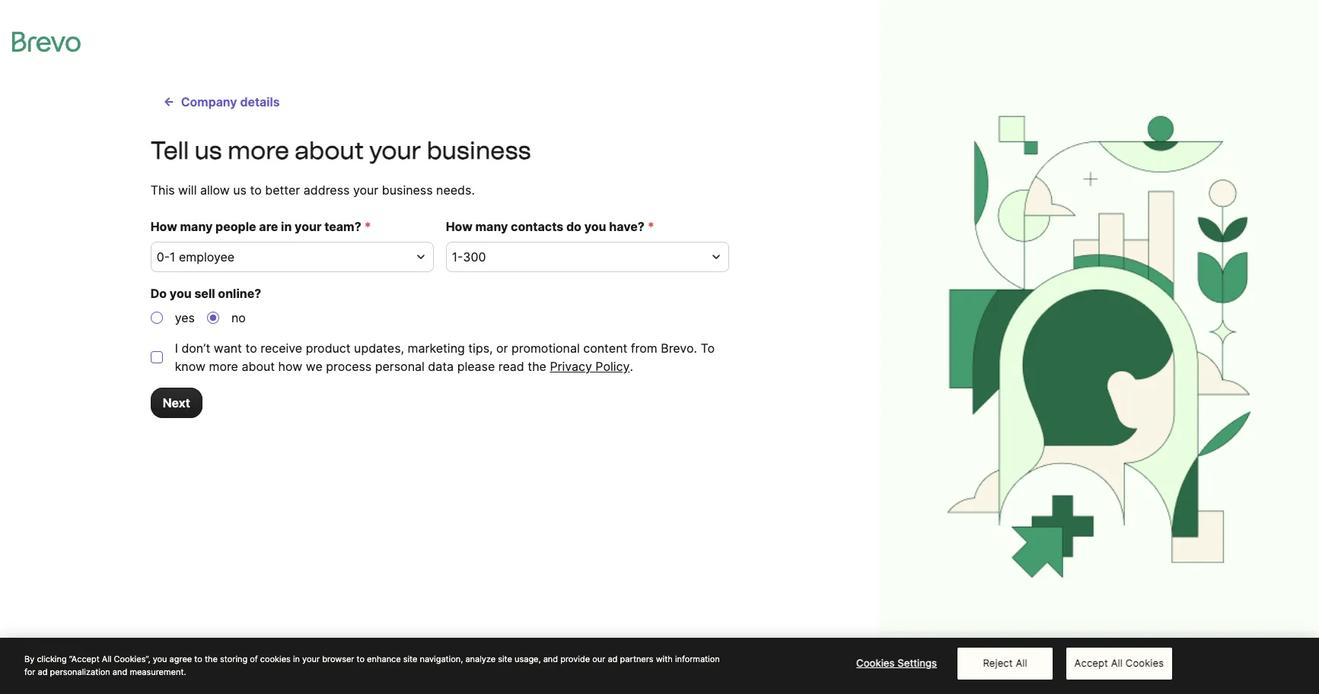 Task type: locate. For each thing, give the bounding box(es) containing it.
in inside by clicking "accept all cookies", you agree to the storing of cookies in your browser to enhance site navigation, analyze site usage, and provide our ad partners with information for ad personalization and measurement.
[[293, 655, 300, 665]]

1 how from the left
[[150, 219, 177, 234]]

2 horizontal spatial all
[[1111, 658, 1123, 670]]

accept
[[1074, 658, 1108, 670]]

0 horizontal spatial all
[[102, 655, 111, 665]]

all inside button
[[1111, 658, 1123, 670]]

2 many from the left
[[475, 219, 508, 234]]

1 vertical spatial about
[[242, 359, 275, 374]]

0-1 employee
[[157, 250, 235, 265]]

how
[[150, 219, 177, 234], [446, 219, 473, 234]]

*
[[364, 219, 371, 234], [648, 219, 654, 234]]

the down promotional
[[528, 359, 546, 374]]

all right "accept
[[102, 655, 111, 665]]

more down want
[[209, 359, 238, 374]]

to right want
[[245, 341, 257, 356]]

the inside by clicking "accept all cookies", you agree to the storing of cookies in your browser to enhance site navigation, analyze site usage, and provide our ad partners with information for ad personalization and measurement.
[[205, 655, 218, 665]]

1 horizontal spatial *
[[648, 219, 654, 234]]

sell
[[194, 286, 215, 301]]

about up address
[[295, 136, 364, 165]]

1 vertical spatial and
[[113, 667, 127, 678]]

ad
[[608, 655, 618, 665], [38, 667, 48, 678]]

1 horizontal spatial about
[[295, 136, 364, 165]]

0 vertical spatial in
[[281, 219, 292, 234]]

1 horizontal spatial the
[[528, 359, 546, 374]]

how many people are in your team? *
[[150, 219, 371, 234]]

to
[[701, 341, 715, 356]]

promotional
[[511, 341, 580, 356]]

do
[[566, 219, 581, 234]]

0 horizontal spatial site
[[403, 655, 417, 665]]

us right the tell at the top left of the page
[[194, 136, 222, 165]]

read
[[498, 359, 524, 374]]

1 horizontal spatial site
[[498, 655, 512, 665]]

0 vertical spatial about
[[295, 136, 364, 165]]

1 horizontal spatial in
[[293, 655, 300, 665]]

all inside 'button'
[[1016, 658, 1027, 670]]

about inside i don't want to receive product updates, marketing tips, or promotional content from brevo. to know more about how we process personal data please read the
[[242, 359, 275, 374]]

privacy policy .
[[550, 359, 633, 374]]

us
[[194, 136, 222, 165], [233, 183, 247, 198]]

usage,
[[515, 655, 541, 665]]

more up better
[[227, 136, 289, 165]]

for
[[24, 667, 35, 678]]

1 * from the left
[[364, 219, 371, 234]]

2 cookies from the left
[[1126, 658, 1164, 670]]

in right the are
[[281, 219, 292, 234]]

are
[[259, 219, 278, 234]]

site right enhance
[[403, 655, 417, 665]]

and
[[543, 655, 558, 665], [113, 667, 127, 678]]

business left 'needs.'
[[382, 183, 433, 198]]

in
[[281, 219, 292, 234], [293, 655, 300, 665]]

better
[[265, 183, 300, 198]]

how up 0-
[[150, 219, 177, 234]]

ad right for
[[38, 667, 48, 678]]

many up 300
[[475, 219, 508, 234]]

us right allow
[[233, 183, 247, 198]]

business up 'needs.'
[[427, 136, 531, 165]]

0 horizontal spatial you
[[153, 655, 167, 665]]

about down the receive
[[242, 359, 275, 374]]

0 horizontal spatial *
[[364, 219, 371, 234]]

i
[[175, 341, 178, 356]]

all right accept
[[1111, 658, 1123, 670]]

how up 1-
[[446, 219, 473, 234]]

2 horizontal spatial you
[[584, 219, 606, 234]]

cookies
[[856, 658, 895, 670], [1126, 658, 1164, 670]]

0 horizontal spatial many
[[180, 219, 213, 234]]

to
[[250, 183, 262, 198], [245, 341, 257, 356], [194, 655, 202, 665], [357, 655, 365, 665]]

1 vertical spatial the
[[205, 655, 218, 665]]

allow
[[200, 183, 230, 198]]

you inside by clicking "accept all cookies", you agree to the storing of cookies in your browser to enhance site navigation, analyze site usage, and provide our ad partners with information for ad personalization and measurement.
[[153, 655, 167, 665]]

1 horizontal spatial cookies
[[1126, 658, 1164, 670]]

many for contacts
[[475, 219, 508, 234]]

the left storing
[[205, 655, 218, 665]]

personalization
[[50, 667, 110, 678]]

partners
[[620, 655, 653, 665]]

this will allow us to better address your business needs.
[[150, 183, 475, 198]]

2 vertical spatial you
[[153, 655, 167, 665]]

1 vertical spatial in
[[293, 655, 300, 665]]

1 vertical spatial more
[[209, 359, 238, 374]]

agree
[[169, 655, 192, 665]]

please
[[457, 359, 495, 374]]

enhance
[[367, 655, 401, 665]]

1 vertical spatial us
[[233, 183, 247, 198]]

how for how many contacts do you have? *
[[446, 219, 473, 234]]

your
[[369, 136, 421, 165], [353, 183, 378, 198], [295, 219, 322, 234], [302, 655, 320, 665]]

0 vertical spatial the
[[528, 359, 546, 374]]

* right have?
[[648, 219, 654, 234]]

0 horizontal spatial about
[[242, 359, 275, 374]]

1 horizontal spatial ad
[[608, 655, 618, 665]]

1 many from the left
[[180, 219, 213, 234]]

and down cookies",
[[113, 667, 127, 678]]

no
[[231, 311, 246, 326]]

1 horizontal spatial how
[[446, 219, 473, 234]]

the inside i don't want to receive product updates, marketing tips, or promotional content from brevo. to know more about how we process personal data please read the
[[528, 359, 546, 374]]

1-300 button
[[446, 242, 729, 272]]

0 horizontal spatial ad
[[38, 667, 48, 678]]

the
[[528, 359, 546, 374], [205, 655, 218, 665]]

1 vertical spatial you
[[170, 286, 192, 301]]

0 vertical spatial you
[[584, 219, 606, 234]]

know
[[175, 359, 205, 374]]

product
[[306, 341, 351, 356]]

more inside i don't want to receive product updates, marketing tips, or promotional content from brevo. to know more about how we process personal data please read the
[[209, 359, 238, 374]]

cookies right accept
[[1126, 658, 1164, 670]]

our
[[592, 655, 605, 665]]

0 horizontal spatial cookies
[[856, 658, 895, 670]]

site
[[403, 655, 417, 665], [498, 655, 512, 665]]

policy
[[595, 359, 630, 374]]

many
[[180, 219, 213, 234], [475, 219, 508, 234]]

by
[[24, 655, 34, 665]]

2 * from the left
[[648, 219, 654, 234]]

tell us more about your business
[[150, 136, 531, 165]]

analyze
[[465, 655, 496, 665]]

accept all cookies button
[[1066, 648, 1172, 680]]

cookies left settings
[[856, 658, 895, 670]]

your inside by clicking "accept all cookies", you agree to the storing of cookies in your browser to enhance site navigation, analyze site usage, and provide our ad partners with information for ad personalization and measurement.
[[302, 655, 320, 665]]

how many contacts do you have? *
[[446, 219, 654, 234]]

business
[[427, 136, 531, 165], [382, 183, 433, 198]]

you
[[584, 219, 606, 234], [170, 286, 192, 301], [153, 655, 167, 665]]

ad right our
[[608, 655, 618, 665]]

all inside by clicking "accept all cookies", you agree to the storing of cookies in your browser to enhance site navigation, analyze site usage, and provide our ad partners with information for ad personalization and measurement.
[[102, 655, 111, 665]]

0 horizontal spatial in
[[281, 219, 292, 234]]

many for people
[[180, 219, 213, 234]]

site left "usage,"
[[498, 655, 512, 665]]

cookies inside button
[[856, 658, 895, 670]]

1 site from the left
[[403, 655, 417, 665]]

* right team?
[[364, 219, 371, 234]]

how
[[278, 359, 302, 374]]

have?
[[609, 219, 645, 234]]

more
[[227, 136, 289, 165], [209, 359, 238, 374]]

cookies inside button
[[1126, 658, 1164, 670]]

in right cookies
[[293, 655, 300, 665]]

many up 0-1 employee
[[180, 219, 213, 234]]

and right "usage,"
[[543, 655, 558, 665]]

1 horizontal spatial many
[[475, 219, 508, 234]]

1 cookies from the left
[[856, 658, 895, 670]]

0 vertical spatial us
[[194, 136, 222, 165]]

2 how from the left
[[446, 219, 473, 234]]

0 horizontal spatial how
[[150, 219, 177, 234]]

0-
[[157, 250, 170, 265]]

1 vertical spatial ad
[[38, 667, 48, 678]]

next button
[[150, 388, 202, 419]]

1 horizontal spatial all
[[1016, 658, 1027, 670]]

by clicking "accept all cookies", you agree to the storing of cookies in your browser to enhance site navigation, analyze site usage, and provide our ad partners with information for ad personalization and measurement.
[[24, 655, 720, 678]]

0 horizontal spatial the
[[205, 655, 218, 665]]

next
[[163, 396, 190, 411]]

1 horizontal spatial and
[[543, 655, 558, 665]]

all right reject
[[1016, 658, 1027, 670]]

all
[[102, 655, 111, 665], [1016, 658, 1027, 670], [1111, 658, 1123, 670]]



Task type: describe. For each thing, give the bounding box(es) containing it.
company
[[181, 94, 237, 110]]

receive
[[260, 341, 302, 356]]

cookies",
[[114, 655, 150, 665]]

want
[[214, 341, 242, 356]]

0 vertical spatial ad
[[608, 655, 618, 665]]

settings
[[898, 658, 937, 670]]

brevo.
[[661, 341, 697, 356]]

company details button
[[150, 87, 292, 117]]

0 vertical spatial more
[[227, 136, 289, 165]]

reject
[[983, 658, 1013, 670]]

content
[[583, 341, 627, 356]]

browser
[[322, 655, 354, 665]]

information
[[675, 655, 720, 665]]

don't
[[181, 341, 210, 356]]

marketing
[[408, 341, 465, 356]]

.
[[630, 359, 633, 374]]

1-300
[[452, 250, 486, 265]]

people
[[215, 219, 256, 234]]

we
[[306, 359, 323, 374]]

1-
[[452, 250, 463, 265]]

reject all
[[983, 658, 1027, 670]]

tell
[[150, 136, 189, 165]]

with
[[656, 655, 673, 665]]

cookies settings button
[[849, 649, 944, 679]]

or
[[496, 341, 508, 356]]

0-1 employee button
[[150, 242, 434, 272]]

how for how many people are in your team? *
[[150, 219, 177, 234]]

updates,
[[354, 341, 404, 356]]

from
[[631, 341, 657, 356]]

2 site from the left
[[498, 655, 512, 665]]

employee
[[179, 250, 235, 265]]

0 horizontal spatial and
[[113, 667, 127, 678]]

address
[[304, 183, 350, 198]]

all for accept all cookies
[[1111, 658, 1123, 670]]

measurement.
[[130, 667, 186, 678]]

1 horizontal spatial us
[[233, 183, 247, 198]]

tips,
[[468, 341, 493, 356]]

needs.
[[436, 183, 475, 198]]

online?
[[218, 286, 261, 301]]

1 vertical spatial business
[[382, 183, 433, 198]]

process
[[326, 359, 372, 374]]

to right agree
[[194, 655, 202, 665]]

1
[[170, 250, 175, 265]]

clicking
[[37, 655, 67, 665]]

personal
[[375, 359, 425, 374]]

reject all button
[[958, 648, 1053, 680]]

cookies settings
[[856, 658, 937, 670]]

do
[[150, 286, 167, 301]]

1 horizontal spatial you
[[170, 286, 192, 301]]

0 vertical spatial business
[[427, 136, 531, 165]]

will
[[178, 183, 197, 198]]

of
[[250, 655, 258, 665]]

i don't want to receive product updates, marketing tips, or promotional content from brevo. to know more about how we process personal data please read the
[[175, 341, 715, 374]]

to inside i don't want to receive product updates, marketing tips, or promotional content from brevo. to know more about how we process personal data please read the
[[245, 341, 257, 356]]

accept all cookies
[[1074, 658, 1164, 670]]

cookies
[[260, 655, 291, 665]]

do you sell online?
[[150, 286, 261, 301]]

privacy
[[550, 359, 592, 374]]

0 vertical spatial and
[[543, 655, 558, 665]]

this
[[150, 183, 175, 198]]

0 horizontal spatial us
[[194, 136, 222, 165]]

to left better
[[250, 183, 262, 198]]

privacy policy link
[[550, 358, 630, 376]]

details
[[240, 94, 280, 110]]

to right browser
[[357, 655, 365, 665]]

navigation,
[[420, 655, 463, 665]]

yes
[[175, 311, 195, 326]]

storing
[[220, 655, 247, 665]]

data
[[428, 359, 454, 374]]

team?
[[324, 219, 361, 234]]

company details
[[181, 94, 280, 110]]

300
[[463, 250, 486, 265]]

contacts
[[511, 219, 563, 234]]

"accept
[[69, 655, 99, 665]]

all for reject all
[[1016, 658, 1027, 670]]

provide
[[560, 655, 590, 665]]



Task type: vqa. For each thing, say whether or not it's contained in the screenshot.
'about' within the I Don'T Want To Receive Product Updates, Marketing Tips, Or Promotional Content From Brevo. To Know More About How We Process Personal Data Please Read The
no



